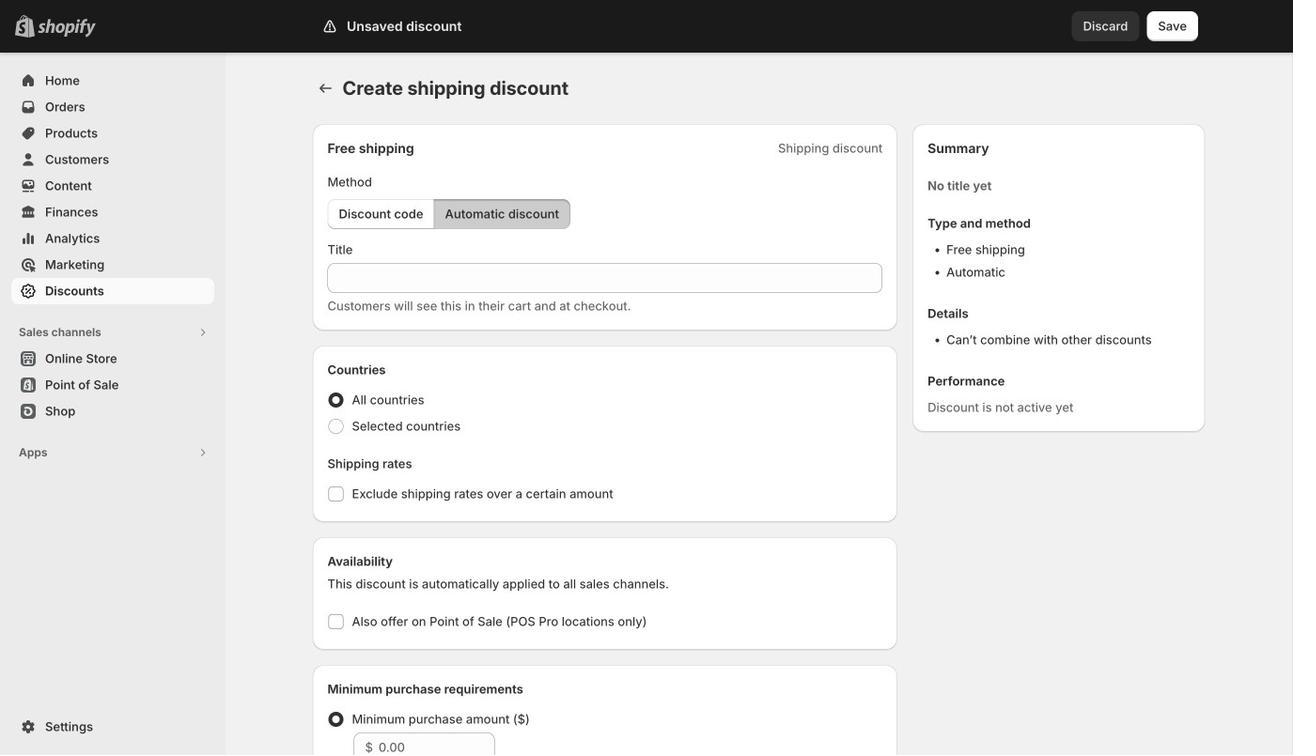 Task type: describe. For each thing, give the bounding box(es) containing it.
0.00 text field
[[379, 733, 495, 756]]



Task type: vqa. For each thing, say whether or not it's contained in the screenshot.
Shopify image
yes



Task type: locate. For each thing, give the bounding box(es) containing it.
shopify image
[[38, 19, 96, 37]]

None text field
[[328, 263, 883, 293]]



